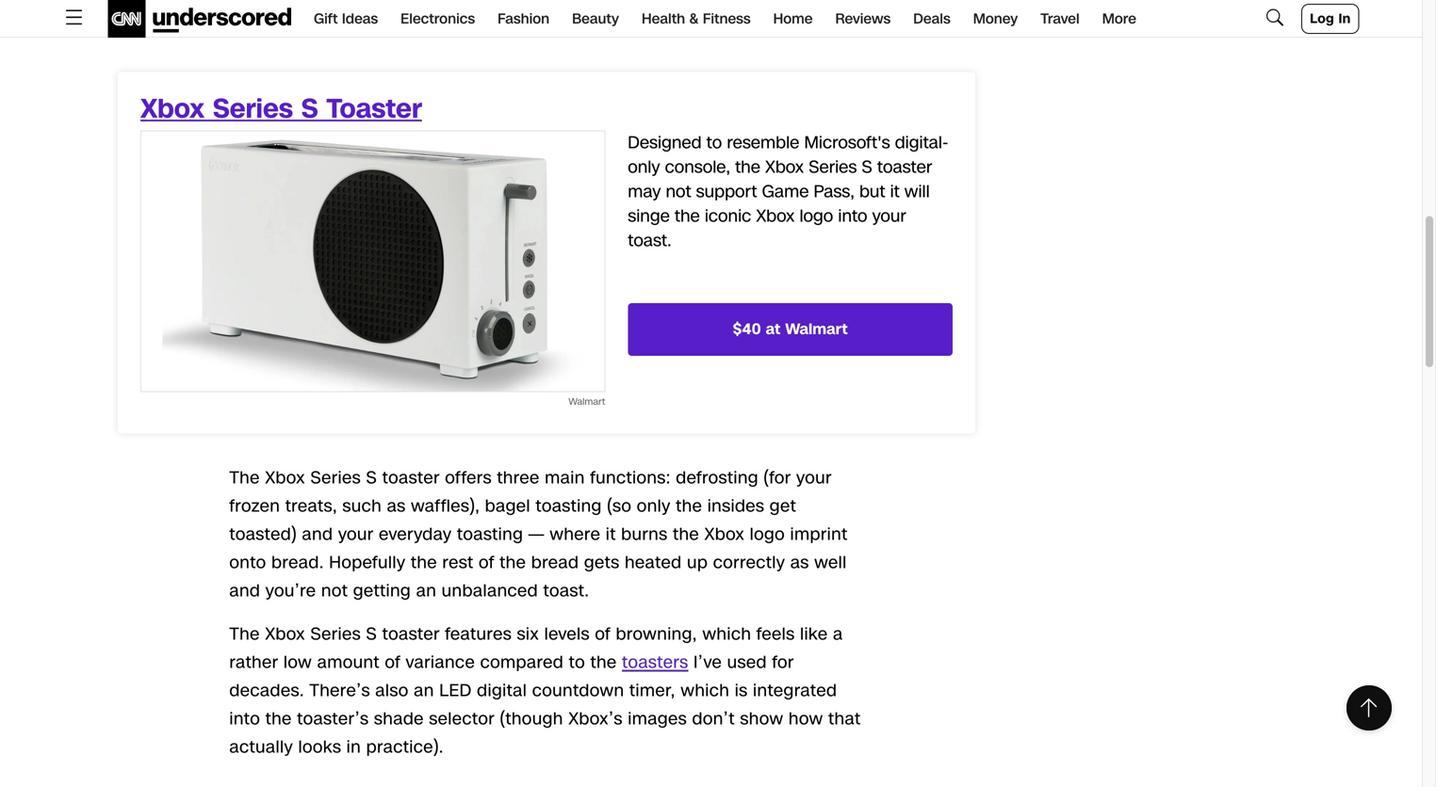 Task type: vqa. For each thing, say whether or not it's contained in the screenshot.
Group
no



Task type: locate. For each thing, give the bounding box(es) containing it.
toaster up waffles),
[[382, 467, 440, 490]]

toast. inside designed to resemble microsoft's digital- only console, the xbox series s toaster may not support game pass, but it will singe the iconic xbox logo into your toast.
[[628, 229, 672, 253]]

log in link
[[1302, 4, 1360, 34]]

which inside i've used for decades. there's also an led digital countdown timer, which is integrated into the toaster's shade selector (though xbox's images don't show how that actually looks in practice).
[[681, 680, 730, 703]]

the down decades.
[[265, 708, 292, 732]]

toast. down the bread on the left bottom of the page
[[543, 580, 589, 603]]

your
[[872, 204, 907, 228], [796, 467, 832, 490], [338, 523, 374, 547]]

series inside designed to resemble microsoft's digital- only console, the xbox series s toaster may not support game pass, but it will singe the iconic xbox logo into your toast.
[[809, 155, 857, 179]]

the up countdown on the bottom of the page
[[590, 652, 617, 675]]

travel
[[1041, 9, 1080, 29]]

0 vertical spatial toaster
[[877, 155, 932, 179]]

xbox up low
[[265, 623, 305, 647]]

which up i've
[[703, 623, 752, 647]]

1 vertical spatial toast.
[[543, 580, 589, 603]]

not down 'hopefully' on the bottom of the page
[[321, 580, 348, 603]]

0 horizontal spatial to
[[569, 652, 585, 675]]

1 vertical spatial into
[[229, 708, 260, 732]]

electronics link
[[401, 0, 475, 38]]

an right getting
[[416, 580, 437, 603]]

there's
[[310, 680, 370, 703]]

toast. down singe
[[628, 229, 672, 253]]

main
[[545, 467, 585, 490]]

burns
[[621, 523, 668, 547]]

toaster inside the xbox series s toaster features six levels of browning, which feels like a rather low amount of variance compared to the
[[382, 623, 440, 647]]

decades.
[[229, 680, 304, 703]]

only inside designed to resemble microsoft's digital- only console, the xbox series s toaster may not support game pass, but it will singe the iconic xbox logo into your toast.
[[628, 155, 660, 179]]

logo inside designed to resemble microsoft's digital- only console, the xbox series s toaster may not support game pass, but it will singe the iconic xbox logo into your toast.
[[800, 204, 833, 228]]

0 vertical spatial it
[[890, 180, 900, 204]]

0 vertical spatial your
[[872, 204, 907, 228]]

into inside i've used for decades. there's also an led digital countdown timer, which is integrated into the toaster's shade selector (though xbox's images don't show how that actually looks in practice).
[[229, 708, 260, 732]]

toasted)
[[229, 523, 297, 547]]

1 vertical spatial to
[[569, 652, 585, 675]]

1 vertical spatial walmart
[[569, 396, 605, 409]]

1 horizontal spatial of
[[479, 552, 495, 575]]

toaster up will
[[877, 155, 932, 179]]

logo down pass,
[[800, 204, 833, 228]]

of up also
[[385, 652, 401, 675]]

s left toaster
[[301, 90, 318, 127]]

toaster up variance
[[382, 623, 440, 647]]

1 vertical spatial logo
[[750, 523, 785, 547]]

s up but
[[862, 155, 873, 179]]

don't
[[692, 708, 735, 732]]

iconic
[[705, 204, 751, 228]]

1 vertical spatial an
[[414, 680, 434, 703]]

1 vertical spatial toaster
[[382, 467, 440, 490]]

2 vertical spatial of
[[385, 652, 401, 675]]

three
[[497, 467, 540, 490]]

0 horizontal spatial logo
[[750, 523, 785, 547]]

the for the xbox series s toaster features six levels of browning, which feels like a rather low amount of variance compared to the
[[229, 623, 260, 647]]

0 vertical spatial which
[[703, 623, 752, 647]]

toasting
[[536, 495, 602, 519], [457, 523, 523, 547]]

1 vertical spatial your
[[796, 467, 832, 490]]

xbox down underscored image
[[140, 90, 205, 127]]

the inside the xbox series s toaster features six levels of browning, which feels like a rather low amount of variance compared to the
[[229, 623, 260, 647]]

the
[[229, 467, 260, 490], [229, 623, 260, 647]]

1 horizontal spatial into
[[838, 204, 868, 228]]

0 vertical spatial an
[[416, 580, 437, 603]]

which inside the xbox series s toaster features six levels of browning, which feels like a rather low amount of variance compared to the
[[703, 623, 752, 647]]

which down i've
[[681, 680, 730, 703]]

bagel
[[485, 495, 531, 519]]

xbox down game
[[756, 204, 795, 228]]

game
[[762, 180, 809, 204]]

the up frozen
[[229, 467, 260, 490]]

0 horizontal spatial your
[[338, 523, 374, 547]]

$40
[[733, 319, 761, 340]]

more
[[1103, 9, 1137, 29]]

get
[[770, 495, 796, 519]]

walmart right the at
[[785, 319, 848, 340]]

0 horizontal spatial it
[[606, 523, 616, 547]]

0 vertical spatial into
[[838, 204, 868, 228]]

0 horizontal spatial walmart
[[569, 396, 605, 409]]

feels
[[757, 623, 795, 647]]

of right the levels
[[595, 623, 611, 647]]

s up such
[[366, 467, 377, 490]]

s up amount
[[366, 623, 377, 647]]

which
[[703, 623, 752, 647], [681, 680, 730, 703]]

and
[[302, 523, 333, 547], [229, 580, 260, 603]]

low
[[284, 652, 312, 675]]

toaster inside the xbox series s toaster offers three main functions: defrosting (for your frozen treats, such as waffles), bagel toasting (so only the insides get toasted) and your everyday toasting — where it burns the xbox logo imprint onto bread. hopefully the rest of the bread gets heated up correctly as well and you're not getting an unbalanced toast.
[[382, 467, 440, 490]]

series
[[213, 90, 293, 127], [809, 155, 857, 179], [310, 467, 361, 490], [310, 623, 361, 647]]

s
[[301, 90, 318, 127], [862, 155, 873, 179], [366, 467, 377, 490], [366, 623, 377, 647]]

the xbox series s toaster offers three main functions: defrosting (for your frozen treats, such as waffles), bagel toasting (so only the insides get toasted) and your everyday toasting — where it burns the xbox logo imprint onto bread. hopefully the rest of the bread gets heated up correctly as well and you're not getting an unbalanced toast.
[[229, 467, 848, 603]]

but
[[860, 180, 886, 204]]

2 vertical spatial toaster
[[382, 623, 440, 647]]

series inside the xbox series s toaster offers three main functions: defrosting (for your frozen treats, such as waffles), bagel toasting (so only the insides get toasted) and your everyday toasting — where it burns the xbox logo imprint onto bread. hopefully the rest of the bread gets heated up correctly as well and you're not getting an unbalanced toast.
[[310, 467, 361, 490]]

toaster's
[[297, 708, 369, 732]]

digital-
[[895, 131, 949, 154]]

insides
[[708, 495, 765, 519]]

your for your
[[338, 523, 374, 547]]

1 vertical spatial as
[[791, 552, 809, 575]]

up
[[687, 552, 708, 575]]

only inside the xbox series s toaster offers three main functions: defrosting (for your frozen treats, such as waffles), bagel toasting (so only the insides get toasted) and your everyday toasting — where it burns the xbox logo imprint onto bread. hopefully the rest of the bread gets heated up correctly as well and you're not getting an unbalanced toast.
[[637, 495, 671, 519]]

your right (for
[[796, 467, 832, 490]]

(so
[[607, 495, 632, 519]]

functions:
[[590, 467, 671, 490]]

open menu icon image
[[63, 6, 85, 29]]

0 vertical spatial as
[[387, 495, 406, 519]]

1 horizontal spatial toasting
[[536, 495, 602, 519]]

as left well
[[791, 552, 809, 575]]

not down console,
[[666, 180, 691, 204]]

where
[[550, 523, 601, 547]]

1 vertical spatial the
[[229, 623, 260, 647]]

show
[[740, 708, 784, 732]]

of up unbalanced
[[479, 552, 495, 575]]

1 horizontal spatial logo
[[800, 204, 833, 228]]

rest
[[442, 552, 474, 575]]

and down treats,
[[302, 523, 333, 547]]

toaster for the xbox series s toaster features six levels of browning, which feels like a rather low amount of variance compared to the
[[382, 623, 440, 647]]

the down resemble
[[735, 155, 761, 179]]

it left will
[[890, 180, 900, 204]]

for
[[772, 652, 794, 675]]

the down defrosting
[[676, 495, 702, 519]]

1 vertical spatial it
[[606, 523, 616, 547]]

walmart
[[785, 319, 848, 340], [569, 396, 605, 409]]

you're
[[266, 580, 316, 603]]

into
[[838, 204, 868, 228], [229, 708, 260, 732]]

your inside designed to resemble microsoft's digital- only console, the xbox series s toaster may not support game pass, but it will singe the iconic xbox logo into your toast.
[[872, 204, 907, 228]]

only up burns at the left
[[637, 495, 671, 519]]

xbox up game
[[765, 155, 804, 179]]

console,
[[665, 155, 730, 179]]

0 vertical spatial toast.
[[628, 229, 672, 253]]

into inside designed to resemble microsoft's digital- only console, the xbox series s toaster may not support game pass, but it will singe the iconic xbox logo into your toast.
[[838, 204, 868, 228]]

images
[[628, 708, 687, 732]]

1 horizontal spatial your
[[796, 467, 832, 490]]

to up console,
[[707, 131, 722, 154]]

1 horizontal spatial toast.
[[628, 229, 672, 253]]

walmart up main
[[569, 396, 605, 409]]

the
[[735, 155, 761, 179], [675, 204, 700, 228], [676, 495, 702, 519], [673, 523, 699, 547], [411, 552, 437, 575], [500, 552, 526, 575], [590, 652, 617, 675], [265, 708, 292, 732]]

0 vertical spatial to
[[707, 131, 722, 154]]

0 vertical spatial and
[[302, 523, 333, 547]]

xbox series s toaster
[[140, 90, 422, 127]]

your down but
[[872, 204, 907, 228]]

only
[[628, 155, 660, 179], [637, 495, 671, 519]]

into up actually
[[229, 708, 260, 732]]

imprint
[[790, 523, 848, 547]]

2 horizontal spatial your
[[872, 204, 907, 228]]

defrosting
[[676, 467, 759, 490]]

1 the from the top
[[229, 467, 260, 490]]

the up rather
[[229, 623, 260, 647]]

toasting down bagel
[[457, 523, 523, 547]]

1 vertical spatial not
[[321, 580, 348, 603]]

frozen
[[229, 495, 280, 519]]

may
[[628, 180, 661, 204]]

health & fitness link
[[642, 0, 751, 38]]

gift
[[314, 9, 338, 29]]

toaster
[[877, 155, 932, 179], [382, 467, 440, 490], [382, 623, 440, 647]]

2 vertical spatial your
[[338, 523, 374, 547]]

digital
[[477, 680, 527, 703]]

0 vertical spatial not
[[666, 180, 691, 204]]

like
[[800, 623, 828, 647]]

toasting down main
[[536, 495, 602, 519]]

the xbox series s toaster features six levels of browning, which feels like a rather low amount of variance compared to the
[[229, 623, 843, 675]]

xbox up treats,
[[265, 467, 305, 490]]

log
[[1310, 9, 1335, 28]]

i've
[[694, 652, 722, 675]]

1 horizontal spatial as
[[791, 552, 809, 575]]

1 vertical spatial only
[[637, 495, 671, 519]]

and down onto at bottom
[[229, 580, 260, 603]]

to
[[707, 131, 722, 154], [569, 652, 585, 675]]

toaster for the xbox series s toaster offers three main functions: defrosting (for your frozen treats, such as waffles), bagel toasting (so only the insides get toasted) and your everyday toasting — where it burns the xbox logo imprint onto bread. hopefully the rest of the bread gets heated up correctly as well and you're not getting an unbalanced toast.
[[382, 467, 440, 490]]

walmart inside walmart link
[[569, 396, 605, 409]]

0 horizontal spatial and
[[229, 580, 260, 603]]

the inside the xbox series s toaster offers three main functions: defrosting (for your frozen treats, such as waffles), bagel toasting (so only the insides get toasted) and your everyday toasting — where it burns the xbox logo imprint onto bread. hopefully the rest of the bread gets heated up correctly as well and you're not getting an unbalanced toast.
[[229, 467, 260, 490]]

1 horizontal spatial it
[[890, 180, 900, 204]]

bread.
[[271, 552, 324, 575]]

2 the from the top
[[229, 623, 260, 647]]

1 horizontal spatial not
[[666, 180, 691, 204]]

as up everyday
[[387, 495, 406, 519]]

only up may
[[628, 155, 660, 179]]

1 vertical spatial which
[[681, 680, 730, 703]]

not inside designed to resemble microsoft's digital- only console, the xbox series s toaster may not support game pass, but it will singe the iconic xbox logo into your toast.
[[666, 180, 691, 204]]

it down (so
[[606, 523, 616, 547]]

0 horizontal spatial into
[[229, 708, 260, 732]]

singe
[[628, 204, 670, 228]]

money
[[973, 9, 1018, 29]]

levels
[[544, 623, 590, 647]]

log in
[[1310, 9, 1351, 28]]

0 vertical spatial of
[[479, 552, 495, 575]]

timer,
[[630, 680, 676, 703]]

amount
[[317, 652, 380, 675]]

everyday
[[379, 523, 452, 547]]

looks
[[298, 736, 341, 760]]

0 vertical spatial the
[[229, 467, 260, 490]]

series inside the xbox series s toaster features six levels of browning, which feels like a rather low amount of variance compared to the
[[310, 623, 361, 647]]

0 vertical spatial only
[[628, 155, 660, 179]]

1 horizontal spatial walmart
[[785, 319, 848, 340]]

to up countdown on the bottom of the page
[[569, 652, 585, 675]]

toasters
[[622, 652, 689, 675]]

actually
[[229, 736, 293, 760]]

0 horizontal spatial not
[[321, 580, 348, 603]]

it
[[890, 180, 900, 204], [606, 523, 616, 547]]

0 horizontal spatial toast.
[[543, 580, 589, 603]]

that
[[829, 708, 861, 732]]

0 vertical spatial walmart
[[785, 319, 848, 340]]

into down pass,
[[838, 204, 868, 228]]

shade
[[374, 708, 424, 732]]

gets
[[584, 552, 620, 575]]

an left led
[[414, 680, 434, 703]]

1 vertical spatial toasting
[[457, 523, 523, 547]]

an inside the xbox series s toaster offers three main functions: defrosting (for your frozen treats, such as waffles), bagel toasting (so only the insides get toasted) and your everyday toasting — where it burns the xbox logo imprint onto bread. hopefully the rest of the bread gets heated up correctly as well and you're not getting an unbalanced toast.
[[416, 580, 437, 603]]

such
[[343, 495, 382, 519]]

ideas
[[342, 9, 378, 29]]

travel link
[[1041, 0, 1080, 38]]

0 vertical spatial logo
[[800, 204, 833, 228]]

your down such
[[338, 523, 374, 547]]

1 horizontal spatial to
[[707, 131, 722, 154]]

s inside the xbox series s toaster features six levels of browning, which feels like a rather low amount of variance compared to the
[[366, 623, 377, 647]]

logo down 'get'
[[750, 523, 785, 547]]

2 horizontal spatial of
[[595, 623, 611, 647]]



Task type: describe. For each thing, give the bounding box(es) containing it.
toaster
[[327, 90, 422, 127]]

0 vertical spatial toasting
[[536, 495, 602, 519]]

getting
[[353, 580, 411, 603]]

walmart link
[[140, 130, 605, 412]]

fashion link
[[498, 0, 550, 38]]

reviews
[[836, 9, 891, 29]]

an inside i've used for decades. there's also an led digital countdown timer, which is integrated into the toaster's shade selector (though xbox's images don't show how that actually looks in practice).
[[414, 680, 434, 703]]

onto
[[229, 552, 266, 575]]

xbox's
[[569, 708, 623, 732]]

gift ideas link
[[314, 0, 378, 38]]

unbalanced
[[442, 580, 538, 603]]

deals link
[[914, 0, 951, 38]]

of inside the xbox series s toaster offers three main functions: defrosting (for your frozen treats, such as waffles), bagel toasting (so only the insides get toasted) and your everyday toasting — where it burns the xbox logo imprint onto bread. hopefully the rest of the bread gets heated up correctly as well and you're not getting an unbalanced toast.
[[479, 552, 495, 575]]

in
[[347, 736, 361, 760]]

the inside i've used for decades. there's also an led digital countdown timer, which is integrated into the toaster's shade selector (though xbox's images don't show how that actually looks in practice).
[[265, 708, 292, 732]]

bread
[[531, 552, 579, 575]]

well
[[814, 552, 847, 575]]

i've used for decades. there's also an led digital countdown timer, which is integrated into the toaster's shade selector (though xbox's images don't show how that actually looks in practice).
[[229, 652, 861, 760]]

reviews link
[[836, 0, 891, 38]]

beauty link
[[572, 0, 619, 38]]

treats,
[[285, 495, 337, 519]]

it inside the xbox series s toaster offers three main functions: defrosting (for your frozen treats, such as waffles), bagel toasting (so only the insides get toasted) and your everyday toasting — where it burns the xbox logo imprint onto bread. hopefully the rest of the bread gets heated up correctly as well and you're not getting an unbalanced toast.
[[606, 523, 616, 547]]

hopefully
[[329, 552, 406, 575]]

designed
[[628, 131, 702, 154]]

the right singe
[[675, 204, 700, 228]]

resemble
[[727, 131, 800, 154]]

the inside the xbox series s toaster features six levels of browning, which feels like a rather low amount of variance compared to the
[[590, 652, 617, 675]]

countdown
[[532, 680, 624, 703]]

waffles),
[[411, 495, 480, 519]]

&
[[690, 9, 699, 29]]

a
[[833, 623, 843, 647]]

six
[[517, 623, 539, 647]]

s inside designed to resemble microsoft's digital- only console, the xbox series s toaster may not support game pass, but it will singe the iconic xbox logo into your toast.
[[862, 155, 873, 179]]

selector
[[429, 708, 495, 732]]

the up unbalanced
[[500, 552, 526, 575]]

toast. inside the xbox series s toaster offers three main functions: defrosting (for your frozen treats, such as waffles), bagel toasting (so only the insides get toasted) and your everyday toasting — where it burns the xbox logo imprint onto bread. hopefully the rest of the bread gets heated up correctly as well and you're not getting an unbalanced toast.
[[543, 580, 589, 603]]

toasters link
[[622, 652, 689, 675]]

—
[[529, 523, 545, 547]]

to inside the xbox series s toaster features six levels of browning, which feels like a rather low amount of variance compared to the
[[569, 652, 585, 675]]

integrated
[[753, 680, 837, 703]]

0 horizontal spatial as
[[387, 495, 406, 519]]

$40 at walmart link
[[628, 303, 953, 356]]

xbox down insides in the bottom of the page
[[705, 523, 745, 547]]

at
[[766, 319, 781, 340]]

the for the xbox series s toaster offers three main functions: defrosting (for your frozen treats, such as waffles), bagel toasting (so only the insides get toasted) and your everyday toasting — where it burns the xbox logo imprint onto bread. hopefully the rest of the bread gets heated up correctly as well and you're not getting an unbalanced toast.
[[229, 467, 260, 490]]

logo inside the xbox series s toaster offers three main functions: defrosting (for your frozen treats, such as waffles), bagel toasting (so only the insides get toasted) and your everyday toasting — where it burns the xbox logo imprint onto bread. hopefully the rest of the bread gets heated up correctly as well and you're not getting an unbalanced toast.
[[750, 523, 785, 547]]

it inside designed to resemble microsoft's digital- only console, the xbox series s toaster may not support game pass, but it will singe the iconic xbox logo into your toast.
[[890, 180, 900, 204]]

0 horizontal spatial toasting
[[457, 523, 523, 547]]

features
[[445, 623, 512, 647]]

$40 at walmart
[[733, 319, 848, 340]]

(for
[[764, 467, 791, 490]]

fashion
[[498, 9, 550, 29]]

led
[[439, 680, 472, 703]]

deals
[[914, 9, 951, 29]]

designed to resemble microsoft's digital- only console, the xbox series s toaster may not support game pass, but it will singe the iconic xbox logo into your toast.
[[628, 131, 949, 253]]

browning,
[[616, 623, 697, 647]]

0 horizontal spatial of
[[385, 652, 401, 675]]

underscored image
[[108, 0, 291, 38]]

not inside the xbox series s toaster offers three main functions: defrosting (for your frozen treats, such as waffles), bagel toasting (so only the insides get toasted) and your everyday toasting — where it burns the xbox logo imprint onto bread. hopefully the rest of the bread gets heated up correctly as well and you're not getting an unbalanced toast.
[[321, 580, 348, 603]]

the down everyday
[[411, 552, 437, 575]]

1 vertical spatial of
[[595, 623, 611, 647]]

used
[[727, 652, 767, 675]]

in
[[1339, 9, 1351, 28]]

xbox series s toaster link
[[140, 90, 422, 127]]

pass,
[[814, 180, 855, 204]]

search icon image
[[1264, 6, 1287, 29]]

(though
[[500, 708, 563, 732]]

home
[[773, 9, 813, 29]]

walmart inside $40 at walmart link
[[785, 319, 848, 340]]

fitness
[[703, 9, 751, 29]]

gift ideas
[[314, 9, 378, 29]]

xbox inside the xbox series s toaster features six levels of browning, which feels like a rather low amount of variance compared to the
[[265, 623, 305, 647]]

correctly
[[713, 552, 785, 575]]

home link
[[773, 0, 813, 38]]

heated
[[625, 552, 682, 575]]

the up up
[[673, 523, 699, 547]]

variance
[[406, 652, 475, 675]]

beauty
[[572, 9, 619, 29]]

card.jpg image
[[141, 131, 604, 392]]

your for toaster
[[872, 204, 907, 228]]

is
[[735, 680, 748, 703]]

will
[[905, 180, 930, 204]]

to inside designed to resemble microsoft's digital- only console, the xbox series s toaster may not support game pass, but it will singe the iconic xbox logo into your toast.
[[707, 131, 722, 154]]

compared
[[480, 652, 564, 675]]

offers
[[445, 467, 492, 490]]

also
[[375, 680, 409, 703]]

underscored link
[[108, 0, 291, 38]]

more link
[[1103, 0, 1137, 38]]

health & fitness
[[642, 9, 751, 29]]

electronics
[[401, 9, 475, 29]]

1 horizontal spatial and
[[302, 523, 333, 547]]

s inside the xbox series s toaster offers three main functions: defrosting (for your frozen treats, such as waffles), bagel toasting (so only the insides get toasted) and your everyday toasting — where it burns the xbox logo imprint onto bread. hopefully the rest of the bread gets heated up correctly as well and you're not getting an unbalanced toast.
[[366, 467, 377, 490]]

health
[[642, 9, 685, 29]]

1 vertical spatial and
[[229, 580, 260, 603]]

toaster inside designed to resemble microsoft's digital- only console, the xbox series s toaster may not support game pass, but it will singe the iconic xbox logo into your toast.
[[877, 155, 932, 179]]



